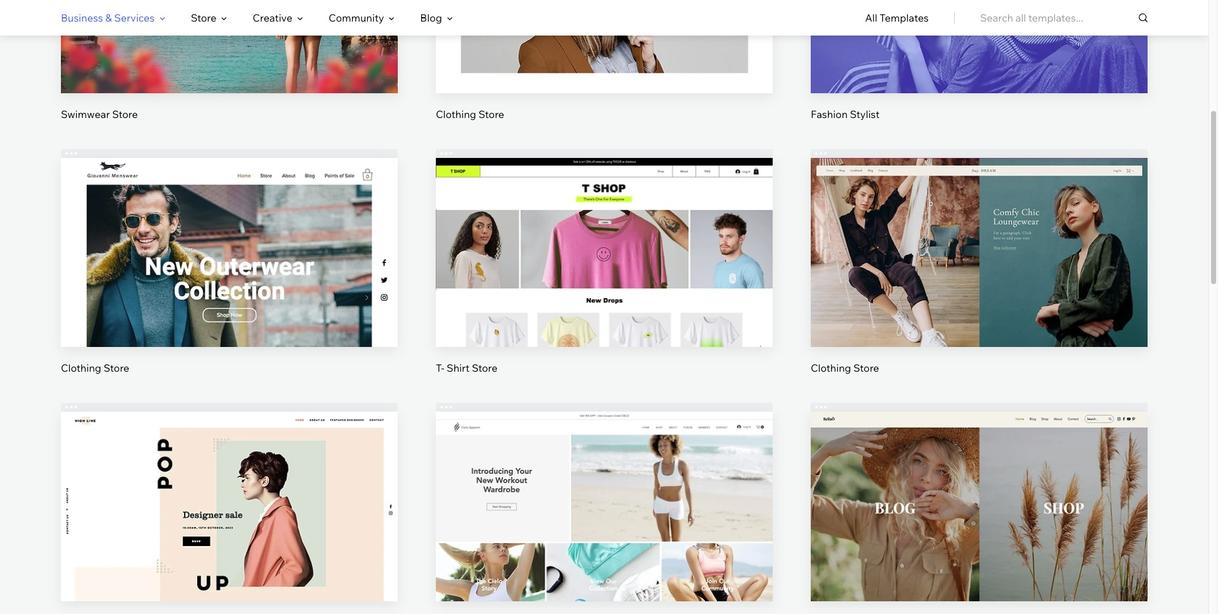 Task type: describe. For each thing, give the bounding box(es) containing it.
edit button for fashion & style website templates - sportswear store image
[[574, 472, 634, 503]]

all
[[865, 11, 877, 24]]

edit for fashion & style website templates - t- shirt store image
[[595, 227, 614, 240]]

clothing store for the fashion & style website templates - clothing store image to the left
[[61, 362, 129, 375]]

edit for fashion & style website templates - pop up shop image
[[220, 481, 239, 494]]

edit for fashion & style website templates - sportswear store image
[[595, 481, 614, 494]]

fashion & style website templates - swimwear store image
[[61, 0, 398, 93]]

fashion
[[811, 108, 848, 120]]

view for the rightmost the fashion & style website templates - clothing store image
[[968, 270, 991, 283]]

edit for the fashion & style website templates - fashion blog image
[[970, 481, 989, 494]]

t-
[[436, 362, 444, 375]]

edit button for fashion & style website templates - t- shirt store image
[[574, 218, 634, 249]]

categories by subject element
[[61, 1, 453, 35]]

view button for fashion & style website templates - sportswear store image
[[574, 516, 634, 546]]

view for fashion & style website templates - pop up shop image
[[218, 524, 241, 537]]

fashion & style website templates - fashion blog image
[[811, 412, 1148, 601]]

view for the fashion & style website templates - fashion blog image
[[968, 524, 991, 537]]

view button for the fashion & style website templates - fashion blog image
[[949, 516, 1009, 546]]

business
[[61, 11, 103, 24]]

templates
[[880, 11, 929, 24]]

edit for the fashion & style website templates - clothing store image to the left
[[220, 227, 239, 240]]

t- shirt store group
[[436, 149, 773, 375]]

fashion & style website templates - sportswear store image
[[436, 412, 773, 601]]

all templates
[[865, 11, 929, 24]]

business & services
[[61, 11, 155, 24]]

creative
[[253, 11, 292, 24]]

edit for the rightmost the fashion & style website templates - clothing store image
[[970, 227, 989, 240]]



Task type: vqa. For each thing, say whether or not it's contained in the screenshot.
'Domain,' at the top right
no



Task type: locate. For each thing, give the bounding box(es) containing it.
fashion & style website templates - pop up shop image
[[61, 412, 398, 601]]

clothing store
[[436, 108, 504, 120], [61, 362, 129, 375], [811, 362, 879, 375]]

2 horizontal spatial clothing store
[[811, 362, 879, 375]]

clothing store group containing clothing store
[[436, 0, 773, 121]]

edit button for the fashion & style website templates - fashion blog image
[[949, 472, 1009, 503]]

view button for fashion & style website templates - t- shirt store image
[[574, 261, 634, 292]]

0 horizontal spatial clothing store group
[[61, 149, 398, 375]]

1 horizontal spatial clothing store
[[436, 108, 504, 120]]

0 horizontal spatial clothing
[[61, 362, 101, 375]]

swimwear store group
[[61, 0, 398, 121]]

view button inside t- shirt store group
[[574, 261, 634, 292]]

shirt
[[447, 362, 470, 375]]

&
[[105, 11, 112, 24]]

edit button inside t- shirt store group
[[574, 218, 634, 249]]

edit inside t- shirt store group
[[595, 227, 614, 240]]

swimwear store
[[61, 108, 138, 120]]

Search search field
[[980, 0, 1148, 36]]

clothing
[[436, 108, 476, 120], [61, 362, 101, 375], [811, 362, 851, 375]]

edit button
[[199, 218, 259, 249], [574, 218, 634, 249], [949, 218, 1009, 249], [199, 472, 259, 503], [574, 472, 634, 503], [949, 472, 1009, 503]]

stylist
[[850, 108, 880, 120]]

edit button for fashion & style website templates - pop up shop image
[[199, 472, 259, 503]]

2 horizontal spatial clothing
[[811, 362, 851, 375]]

view button
[[199, 261, 259, 292], [574, 261, 634, 292], [949, 261, 1009, 292], [199, 516, 259, 546], [574, 516, 634, 546], [949, 516, 1009, 546]]

1 horizontal spatial clothing
[[436, 108, 476, 120]]

store inside categories by subject element
[[191, 11, 217, 24]]

edit
[[220, 227, 239, 240], [595, 227, 614, 240], [970, 227, 989, 240], [220, 481, 239, 494], [595, 481, 614, 494], [970, 481, 989, 494]]

None search field
[[980, 0, 1148, 36]]

fashion & style website templates - clothing store image
[[436, 0, 773, 93], [61, 158, 398, 347], [811, 158, 1148, 347]]

fashion & style website templates - fashion stylist image
[[811, 0, 1148, 93]]

categories. use the left and right arrow keys to navigate the menu element
[[0, 0, 1209, 36]]

1 horizontal spatial clothing store group
[[436, 0, 773, 121]]

fashion stylist
[[811, 108, 880, 120]]

clothing store group
[[436, 0, 773, 121], [61, 149, 398, 375], [811, 149, 1148, 375]]

1 horizontal spatial fashion & style website templates - clothing store image
[[436, 0, 773, 93]]

store
[[191, 11, 217, 24], [112, 108, 138, 120], [479, 108, 504, 120], [104, 362, 129, 375], [472, 362, 498, 375], [853, 362, 879, 375]]

view for fashion & style website templates - sportswear store image
[[593, 524, 616, 537]]

view button for fashion & style website templates - pop up shop image
[[199, 516, 259, 546]]

blog
[[420, 11, 442, 24]]

0 horizontal spatial fashion & style website templates - clothing store image
[[61, 158, 398, 347]]

fashion & style website templates - t- shirt store image
[[436, 158, 773, 347]]

community
[[329, 11, 384, 24]]

view for the fashion & style website templates - clothing store image to the left
[[218, 270, 241, 283]]

view inside t- shirt store group
[[593, 270, 616, 283]]

services
[[114, 11, 155, 24]]

0 horizontal spatial clothing store
[[61, 362, 129, 375]]

clothing store for the rightmost the fashion & style website templates - clothing store image
[[811, 362, 879, 375]]

clothing for the rightmost the fashion & style website templates - clothing store image
[[811, 362, 851, 375]]

t- shirt store
[[436, 362, 498, 375]]

fashion stylist group
[[811, 0, 1148, 121]]

all templates link
[[865, 1, 929, 35]]

2 horizontal spatial fashion & style website templates - clothing store image
[[811, 158, 1148, 347]]

view
[[218, 270, 241, 283], [593, 270, 616, 283], [968, 270, 991, 283], [218, 524, 241, 537], [593, 524, 616, 537], [968, 524, 991, 537]]

swimwear
[[61, 108, 110, 120]]

2 horizontal spatial clothing store group
[[811, 149, 1148, 375]]

clothing for the fashion & style website templates - clothing store image to the left
[[61, 362, 101, 375]]

view for fashion & style website templates - t- shirt store image
[[593, 270, 616, 283]]



